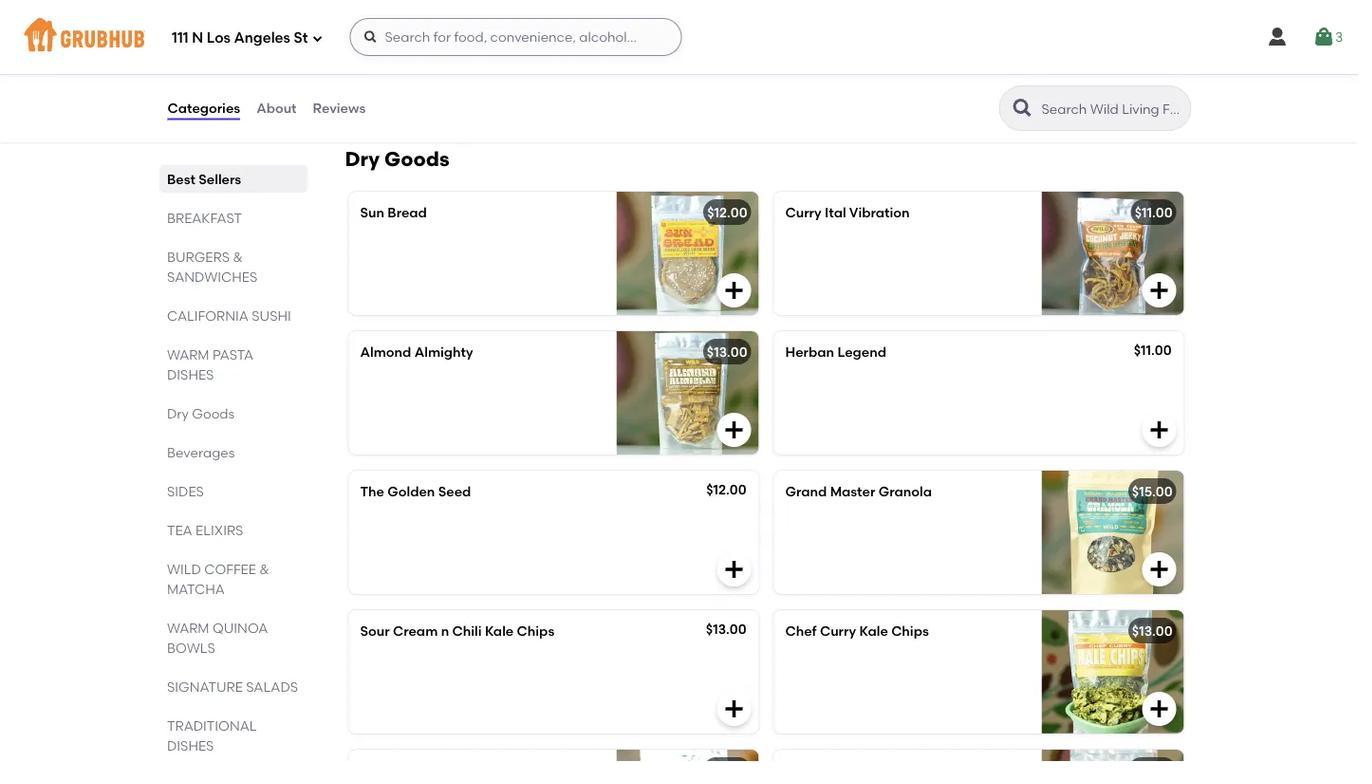 Task type: locate. For each thing, give the bounding box(es) containing it.
1 horizontal spatial dry
[[345, 148, 380, 172]]

chef
[[786, 624, 817, 640]]

1 horizontal spatial dry goods
[[345, 148, 450, 172]]

&
[[232, 249, 243, 265], [259, 561, 269, 577]]

warm
[[167, 347, 209, 363], [167, 620, 209, 636]]

about button
[[256, 74, 298, 142]]

0 vertical spatial warm
[[167, 347, 209, 363]]

grand master granola
[[786, 484, 932, 500]]

truffle
[[519, 25, 575, 41]]

california sushi tab
[[167, 306, 300, 326]]

1 dishes from the top
[[167, 367, 214, 383]]

svg image for herban legend
[[1149, 419, 1171, 442]]

warm inside warm pasta dishes
[[167, 347, 209, 363]]

sides
[[167, 483, 204, 499]]

3 button
[[1313, 20, 1344, 54]]

$12.00
[[708, 205, 748, 221], [707, 482, 747, 498]]

dry
[[345, 148, 380, 172], [167, 405, 188, 422]]

1 vertical spatial dry
[[167, 405, 188, 422]]

3
[[1336, 29, 1344, 45]]

sun bread
[[360, 205, 427, 221]]

best
[[167, 171, 195, 187]]

0 vertical spatial &
[[232, 249, 243, 265]]

2 kale from the left
[[860, 624, 889, 640]]

warm quinoa bowls tab
[[167, 618, 300, 658]]

1 vertical spatial ·
[[526, 44, 529, 60]]

herbs
[[360, 63, 403, 80]]

1 vertical spatial dishes
[[167, 738, 214, 754]]

1 horizontal spatial ·
[[526, 44, 529, 60]]

dry goods up the sun bread
[[345, 148, 450, 172]]

grand master granola image
[[1042, 471, 1185, 595]]

dishes
[[167, 367, 214, 383], [167, 738, 214, 754]]

curry
[[786, 205, 822, 221], [820, 624, 857, 640]]

0 vertical spatial ·
[[513, 25, 516, 41]]

curry ital vibration image
[[1042, 192, 1185, 316]]

categories
[[168, 100, 240, 116]]

& right coffee
[[259, 561, 269, 577]]

0 vertical spatial dishes
[[167, 367, 214, 383]]

0 vertical spatial goods
[[385, 148, 450, 172]]

dishes inside warm pasta dishes
[[167, 367, 214, 383]]

burgers
[[167, 249, 229, 265]]

0 horizontal spatial dry goods
[[167, 405, 234, 422]]

tea elixirs tab
[[167, 520, 300, 540]]

1 horizontal spatial &
[[259, 561, 269, 577]]

1 vertical spatial warm
[[167, 620, 209, 636]]

curry right chef
[[820, 624, 857, 640]]

bowls
[[167, 640, 215, 656]]

fresh
[[533, 44, 574, 60]]

0 horizontal spatial kale
[[485, 624, 514, 640]]

svg image
[[363, 29, 378, 45], [1149, 279, 1171, 302], [723, 419, 746, 442], [1149, 419, 1171, 442], [723, 559, 746, 581], [1149, 559, 1171, 581], [1149, 698, 1171, 721]]

1 horizontal spatial kale
[[860, 624, 889, 640]]

signature
[[167, 679, 242, 695]]

1 vertical spatial &
[[259, 561, 269, 577]]

elixirs
[[195, 522, 243, 538]]

dishes inside traditional dishes
[[167, 738, 214, 754]]

la flame kale chips image
[[1042, 750, 1185, 763]]

2 dishes from the top
[[167, 738, 214, 754]]

dry up sun
[[345, 148, 380, 172]]

· left truffle
[[513, 25, 516, 41]]

· left fresh
[[526, 44, 529, 60]]

111 n los angeles st
[[172, 30, 308, 47]]

0 horizontal spatial ·
[[513, 25, 516, 41]]

svg image for curry ital vibration
[[1149, 279, 1171, 302]]

$15.00
[[1133, 484, 1173, 500]]

the golden seed
[[360, 484, 471, 500]]

chips
[[517, 624, 555, 640], [892, 624, 929, 640]]

almighty
[[415, 345, 473, 361]]

0 horizontal spatial goods
[[192, 405, 234, 422]]

$13.00 for chef curry kale chips
[[1133, 624, 1173, 640]]

kale
[[485, 624, 514, 640], [860, 624, 889, 640]]

kale right chef
[[860, 624, 889, 640]]

& inside wild coffee & matcha
[[259, 561, 269, 577]]

dry goods
[[345, 148, 450, 172], [167, 405, 234, 422]]

1 warm from the top
[[167, 347, 209, 363]]

angeles
[[234, 30, 291, 47]]

curry ital vibration
[[786, 205, 910, 221]]

0 horizontal spatial chips
[[517, 624, 555, 640]]

0 horizontal spatial dry
[[167, 405, 188, 422]]

best sellers tab
[[167, 169, 300, 189]]

0 vertical spatial curry
[[786, 205, 822, 221]]

dry goods up beverages
[[167, 405, 234, 422]]

& up sandwiches
[[232, 249, 243, 265]]

0 horizontal spatial &
[[232, 249, 243, 265]]

alfredo
[[448, 25, 509, 41]]

warm up bowls
[[167, 620, 209, 636]]

$11.00
[[1135, 205, 1173, 221], [1134, 343, 1172, 359]]

macadamia alfredo · truffle oil steamed broccoli · fresh herbs
[[360, 25, 575, 80]]

warm for warm quinoa bowls
[[167, 620, 209, 636]]

kale right chili
[[485, 624, 514, 640]]

beverages tab
[[167, 443, 300, 462]]

·
[[513, 25, 516, 41], [526, 44, 529, 60]]

0 vertical spatial dry goods
[[345, 148, 450, 172]]

seed
[[438, 484, 471, 500]]

chili
[[452, 624, 482, 640]]

1 kale from the left
[[485, 624, 514, 640]]

dry up beverages
[[167, 405, 188, 422]]

herban
[[786, 345, 835, 361]]

2 warm from the top
[[167, 620, 209, 636]]

almond almighty image
[[617, 332, 759, 455]]

1 vertical spatial curry
[[820, 624, 857, 640]]

wild coffee & matcha
[[167, 561, 269, 597]]

macadamia alfredo · truffle oil steamed broccoli · fresh herbs button
[[349, 0, 759, 109]]

goods up beverages
[[192, 405, 234, 422]]

warm inside warm quinoa bowls
[[167, 620, 209, 636]]

dishes down traditional on the left bottom of the page
[[167, 738, 214, 754]]

$13.00
[[707, 345, 748, 361], [706, 622, 747, 638], [1133, 624, 1173, 640]]

$13.00 for almond almighty
[[707, 345, 748, 361]]

herban legend
[[786, 345, 887, 361]]

1 vertical spatial dry goods
[[167, 405, 234, 422]]

2 chips from the left
[[892, 624, 929, 640]]

warm down california
[[167, 347, 209, 363]]

svg image
[[1267, 26, 1289, 48], [1313, 26, 1336, 48], [312, 33, 323, 44], [723, 279, 746, 302], [723, 698, 746, 721]]

ital
[[825, 205, 847, 221]]

sandwiches
[[167, 269, 257, 285]]

1 vertical spatial goods
[[192, 405, 234, 422]]

sides tab
[[167, 481, 300, 501]]

bread
[[388, 205, 427, 221]]

wild
[[167, 561, 201, 577]]

& inside the burgers & sandwiches
[[232, 249, 243, 265]]

Search Wild Living Foods search field
[[1040, 100, 1186, 118]]

dishes down 'pasta'
[[167, 367, 214, 383]]

curry left ital
[[786, 205, 822, 221]]

1 horizontal spatial chips
[[892, 624, 929, 640]]

goods
[[385, 148, 450, 172], [192, 405, 234, 422]]

sun bread image
[[617, 192, 759, 316]]

wild coffee & matcha tab
[[167, 559, 300, 599]]

granola
[[879, 484, 932, 500]]

svg image for almond almighty
[[723, 419, 746, 442]]

warm quinoa bowls
[[167, 620, 268, 656]]

broccoli
[[451, 44, 523, 60]]

breakfast
[[167, 210, 242, 226]]

goods up bread
[[385, 148, 450, 172]]

svg image for the golden seed
[[723, 559, 746, 581]]

search icon image
[[1012, 97, 1035, 120]]



Task type: vqa. For each thing, say whether or not it's contained in the screenshot.
Goods
yes



Task type: describe. For each thing, give the bounding box(es) containing it.
main navigation navigation
[[0, 0, 1359, 74]]

matcha
[[167, 581, 225, 597]]

macadamia
[[360, 25, 445, 41]]

111
[[172, 30, 189, 47]]

1 chips from the left
[[517, 624, 555, 640]]

sushi
[[251, 308, 291, 324]]

legend
[[838, 345, 887, 361]]

warm for warm pasta dishes
[[167, 347, 209, 363]]

reviews
[[313, 100, 366, 116]]

sun
[[360, 205, 385, 221]]

dry inside "dry goods" 'tab'
[[167, 405, 188, 422]]

warm pasta dishes
[[167, 347, 253, 383]]

burgers & sandwiches
[[167, 249, 257, 285]]

svg image for chef curry kale chips
[[1149, 698, 1171, 721]]

1 vertical spatial $12.00
[[707, 482, 747, 498]]

los
[[207, 30, 231, 47]]

steamed
[[386, 44, 448, 60]]

almond almighty
[[360, 345, 473, 361]]

sour
[[360, 624, 390, 640]]

signature salads
[[167, 679, 298, 695]]

reviews button
[[312, 74, 367, 142]]

n
[[441, 624, 449, 640]]

chef curry kale chips image
[[1042, 611, 1185, 734]]

quinoa
[[212, 620, 268, 636]]

traditional
[[167, 718, 256, 734]]

salads
[[246, 679, 298, 695]]

traditional dishes
[[167, 718, 256, 754]]

1 vertical spatial $11.00
[[1134, 343, 1172, 359]]

vibration
[[850, 205, 910, 221]]

pasta alfredo image
[[617, 0, 759, 109]]

Search for food, convenience, alcohol... search field
[[350, 18, 682, 56]]

goods inside 'tab'
[[192, 405, 234, 422]]

cream
[[393, 624, 438, 640]]

1 horizontal spatial goods
[[385, 148, 450, 172]]

signature salads tab
[[167, 677, 300, 697]]

pasta
[[212, 347, 253, 363]]

svg image inside 3 button
[[1313, 26, 1336, 48]]

coffee
[[204, 561, 256, 577]]

golden
[[388, 484, 435, 500]]

st
[[294, 30, 308, 47]]

oil
[[360, 44, 383, 60]]

grand
[[786, 484, 827, 500]]

about
[[257, 100, 297, 116]]

california sushi
[[167, 308, 291, 324]]

dry goods inside 'tab'
[[167, 405, 234, 422]]

beverages
[[167, 444, 234, 461]]

n
[[192, 30, 203, 47]]

california
[[167, 308, 248, 324]]

warm pasta dishes tab
[[167, 345, 300, 385]]

0 vertical spatial dry
[[345, 148, 380, 172]]

best sellers
[[167, 171, 241, 187]]

chef curry kale chips
[[786, 624, 929, 640]]

0 vertical spatial $11.00
[[1135, 205, 1173, 221]]

0 vertical spatial $12.00
[[708, 205, 748, 221]]

almond
[[360, 345, 412, 361]]

breakfast tab
[[167, 208, 300, 228]]

traditional dishes tab
[[167, 716, 300, 756]]

sellers
[[198, 171, 241, 187]]

tea elixirs
[[167, 522, 243, 538]]

master
[[831, 484, 876, 500]]

categories button
[[167, 74, 241, 142]]

burgers & sandwiches tab
[[167, 247, 300, 287]]

the
[[360, 484, 385, 500]]

sour cream n chili kale chips
[[360, 624, 555, 640]]

dry goods tab
[[167, 404, 300, 424]]

santa fresca kale chips image
[[617, 750, 759, 763]]

tea
[[167, 522, 192, 538]]

svg image inside main navigation navigation
[[363, 29, 378, 45]]



